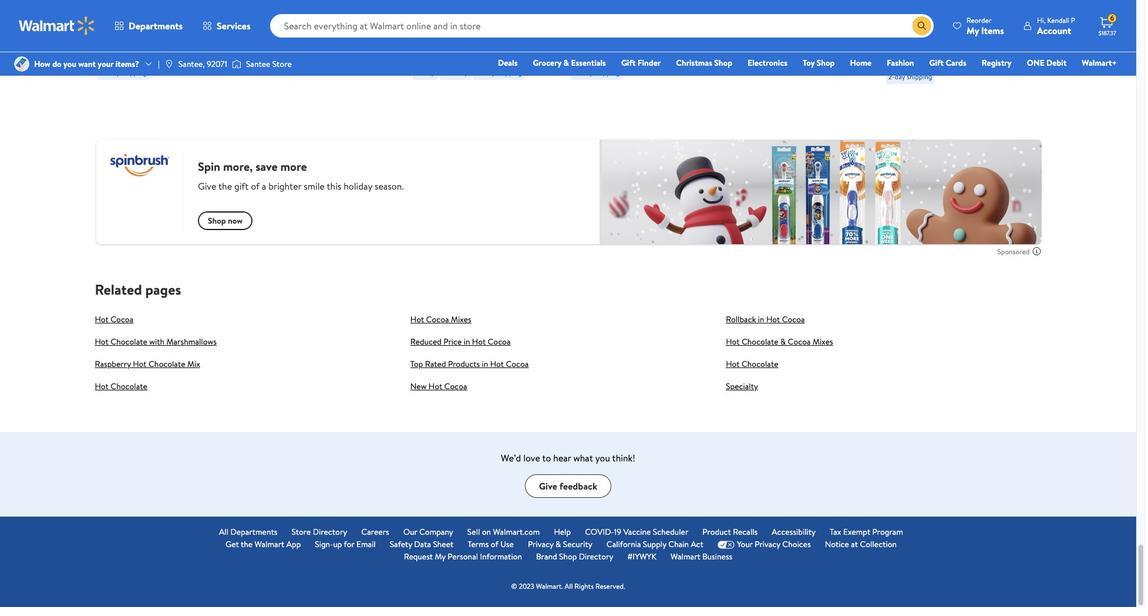 Task type: vqa. For each thing, say whether or not it's contained in the screenshot.
ounces,
yes



Task type: describe. For each thing, give the bounding box(es) containing it.
in right price at the left of the page
[[464, 336, 470, 348]]

kids,
[[138, 18, 157, 31]]

items?
[[116, 58, 139, 70]]

program
[[873, 527, 903, 538]]

hot chocolate for right hot chocolate link
[[726, 359, 779, 370]]

product group containing uno show 'em no mercy card game for kids, adults & family night, parties and travel
[[97, 0, 229, 120]]

rated
[[425, 359, 446, 370]]

3+ day shipping for dyson outsize plus cordless vacuum cleaner | nickel | new
[[731, 55, 778, 65]]

motorhead
[[616, 6, 661, 18]]

dyson for dyson outsize plus cordless vacuum cleaner | nickel | new 29
[[728, 6, 754, 18]]

app
[[286, 539, 301, 551]]

safety
[[390, 539, 412, 551]]

chocolate for hot chocolate with marshmallows link at the left bottom of page
[[111, 336, 147, 348]]

& right spot
[[488, 44, 494, 57]]

terms
[[468, 539, 489, 551]]

brand shop directory link
[[536, 551, 613, 564]]

cocoa up top rated products in hot cocoa
[[488, 336, 511, 348]]

hot up the hot chocolate & cocoa mixes link
[[766, 314, 780, 326]]

ad disclaimer and feedback image
[[1032, 247, 1042, 256]]

price
[[444, 336, 462, 348]]

for inside shark carpetxpert with stain striker, upright carpet, area rug & upholstery cleaner for pets, built-in spot & stain eliminator, deep cleaning & tough stain removal, carpet shampooer, navy, ex200
[[520, 31, 532, 44]]

Search search field
[[270, 14, 934, 38]]

1 vertical spatial stain
[[496, 44, 516, 57]]

privacy inside privacy & security link
[[528, 539, 554, 551]]

day up ex200
[[485, 68, 495, 78]]

options from $15.00 – $18.00
[[886, 3, 990, 15]]

sponsored
[[998, 247, 1030, 257]]

hot chocolate with marshmallows
[[95, 336, 217, 348]]

home link
[[845, 56, 877, 69]]

& down help
[[556, 539, 561, 551]]

3+ for uno show 'em no mercy card game for kids, adults & family night, parties and travel
[[100, 68, 108, 78]]

services button
[[193, 12, 261, 40]]

think!
[[612, 452, 635, 465]]

hot cocoa
[[95, 314, 133, 326]]

for inside uno show 'em no mercy card game for kids, adults & family night, parties and travel
[[123, 18, 135, 31]]

store directory link
[[292, 527, 347, 539]]

same-
[[257, 42, 277, 52]]

| left the red
[[639, 18, 641, 31]]

christmas shop link
[[671, 56, 738, 69]]

search icon image
[[917, 21, 927, 31]]

pages
[[145, 280, 181, 300]]

1 vertical spatial you
[[595, 452, 610, 465]]

santee,
[[178, 58, 205, 70]]

feedback
[[560, 480, 597, 493]]

personal
[[448, 551, 478, 563]]

hot chocolate for hot chocolate link to the left
[[95, 381, 147, 393]]

safety data sheet link
[[390, 539, 454, 551]]

rollback in hot cocoa
[[726, 314, 805, 326]]

| right 523
[[158, 58, 160, 70]]

electronics link
[[742, 56, 793, 69]]

2 vertical spatial stain
[[440, 70, 460, 83]]

walmart+
[[1082, 57, 1117, 69]]

california supply chain act link
[[607, 539, 704, 551]]

product
[[703, 527, 731, 538]]

area
[[510, 18, 529, 31]]

reduced
[[410, 336, 442, 348]]

day for dyson outsize plus cordless vacuum cleaner | nickel | new
[[740, 55, 751, 65]]

hot chocolate & cocoa mixes
[[726, 336, 833, 348]]

#iywyk link
[[628, 551, 657, 564]]

vaccine
[[623, 527, 651, 538]]

with for chocolate
[[149, 336, 165, 348]]

by
[[941, 24, 950, 37]]

aromatherapy
[[925, 63, 984, 76]]

careers link
[[361, 527, 389, 539]]

in right rollback in the bottom right of the page
[[758, 314, 765, 326]]

shipping for uno show 'em no mercy card game for kids, adults & family night, parties and travel
[[121, 68, 147, 78]]

cordless
[[808, 6, 844, 18]]

sign-
[[315, 539, 333, 551]]

products
[[448, 359, 480, 370]]

product group containing dyson outsize plus cordless vacuum cleaner | nickel | new
[[728, 0, 860, 120]]

dyson outsize plus cordless vacuum cleaner | nickel | new 29
[[728, 6, 852, 46]]

cleaner inside shark carpetxpert with stain striker, upright carpet, area rug & upholstery cleaner for pets, built-in spot & stain eliminator, deep cleaning & tough stain removal, carpet shampooer, navy, ex200
[[487, 31, 518, 44]]

$18.00
[[967, 3, 990, 15]]

christmas for christmas shop
[[676, 57, 712, 69]]

1 vertical spatial directory
[[579, 551, 613, 563]]

give feedback button
[[525, 475, 612, 498]]

recalls
[[733, 527, 758, 538]]

email
[[356, 539, 376, 551]]

grocery
[[533, 57, 562, 69]]

cocoa right products
[[506, 359, 529, 370]]

covid-19 vaccine scheduler link
[[585, 527, 689, 539]]

santee store
[[246, 58, 292, 70]]

services
[[217, 19, 251, 32]]

night,
[[97, 31, 122, 44]]

travel
[[172, 31, 195, 44]]

sign-up for email link
[[315, 539, 376, 551]]

related
[[95, 280, 142, 300]]

one debit link
[[1022, 56, 1072, 69]]

card
[[205, 6, 224, 18]]

debit
[[1047, 57, 1067, 69]]

0 vertical spatial stain
[[510, 6, 530, 18]]

upholstery
[[440, 31, 484, 44]]

p
[[1071, 15, 1075, 25]]

product group containing dyson v10 motorhead cordfree vacuum cleaner | red | refurbished
[[571, 0, 703, 120]]

vacuum for v10
[[571, 18, 603, 31]]

data
[[414, 539, 431, 551]]

use
[[501, 539, 514, 551]]

0 vertical spatial you
[[63, 58, 76, 70]]

| right nickel
[[829, 18, 831, 31]]

shop for christmas
[[714, 57, 732, 69]]

plus
[[790, 6, 806, 18]]

dyson for dyson v10 motorhead cordfree vacuum cleaner | red | refurbished
[[571, 6, 596, 18]]

blended
[[886, 50, 919, 63]]

product group containing savvy scents by sherrie, amber sandalwood, scented soy blended candle, 8 ounces, premium aromatherapy
[[886, 0, 1018, 120]]

mix
[[187, 359, 200, 370]]

away
[[338, 6, 360, 18]]

& inside uno show 'em no mercy card game for kids, adults & family night, parties and travel
[[187, 18, 193, 31]]

finder
[[638, 57, 661, 69]]

shop for brand
[[559, 551, 577, 563]]

1 vertical spatial all
[[565, 582, 573, 592]]

grocery & essentials
[[533, 57, 606, 69]]

gift finder link
[[616, 56, 666, 69]]

gift cards
[[930, 57, 967, 69]]

soy
[[975, 37, 989, 50]]

hot cocoa mixes
[[410, 314, 471, 326]]

1 vertical spatial new
[[410, 381, 427, 393]]

6 $187.37
[[1099, 13, 1117, 37]]

3+ up navy,
[[475, 68, 483, 78]]

hear
[[553, 452, 571, 465]]

product recalls link
[[703, 527, 758, 539]]

gift for gift cards
[[930, 57, 944, 69]]

refurbished
[[571, 31, 620, 44]]

carpet
[[501, 70, 530, 83]]

hot up raspberry
[[95, 336, 109, 348]]

marshmallows
[[167, 336, 217, 348]]

new hot cocoa link
[[410, 381, 467, 393]]

sign-up for email
[[315, 539, 376, 551]]

brand
[[536, 551, 557, 563]]

chocolate for the hot chocolate & cocoa mixes link
[[742, 336, 779, 348]]

my inside reorder my items
[[967, 24, 979, 37]]

fashion link
[[882, 56, 920, 69]]

security
[[563, 539, 593, 551]]

tax
[[830, 527, 841, 538]]

hot up specialty
[[726, 359, 740, 370]]

0 horizontal spatial hot chocolate link
[[95, 381, 147, 393]]

how do you want your items?
[[34, 58, 139, 70]]

1 horizontal spatial hot chocolate link
[[726, 359, 779, 370]]

pickup
[[415, 68, 435, 78]]

california
[[607, 539, 641, 551]]

product group containing shark carpetxpert with stain striker, upright carpet, area rug & upholstery cleaner for pets, built-in spot & stain eliminator, deep cleaning & tough stain removal, carpet shampooer, navy, ex200
[[413, 0, 545, 120]]

carpet,
[[477, 18, 508, 31]]

with for carpetxpert
[[491, 6, 508, 18]]

Walmart Site-Wide search field
[[270, 14, 934, 38]]

specialty
[[726, 381, 758, 393]]

in right products
[[482, 359, 488, 370]]

christmas shop
[[676, 57, 732, 69]]



Task type: locate. For each thing, give the bounding box(es) containing it.
haul
[[317, 6, 336, 18]]

chocolate for hot chocolate link to the left
[[111, 381, 147, 393]]

pets,
[[413, 44, 433, 57]]

our
[[403, 527, 417, 538]]

| right the red
[[662, 18, 663, 31]]

stain
[[510, 6, 530, 18], [496, 44, 516, 57], [440, 70, 460, 83]]

carpetxpert
[[438, 6, 488, 18]]

you right what on the right bottom of page
[[595, 452, 610, 465]]

notice at collection link
[[825, 539, 897, 551]]

hot right raspberry
[[133, 359, 147, 370]]

2 gift from the left
[[930, 57, 944, 69]]

your privacy choices link
[[718, 539, 811, 551]]

1 vertical spatial hot chocolate
[[95, 381, 147, 393]]

day right want
[[109, 68, 120, 78]]

reduced price in hot cocoa
[[410, 336, 511, 348]]

hot up reduced
[[410, 314, 424, 326]]

3+ for dyson outsize plus cordless vacuum cleaner | nickel | new
[[731, 55, 739, 65]]

reduced price in hot cocoa link
[[410, 336, 511, 348]]

with left area
[[491, 6, 508, 18]]

hot down rollback in the bottom right of the page
[[726, 336, 740, 348]]

candle,
[[922, 50, 952, 63]]

all departments
[[219, 527, 277, 538]]

sell on walmart.com
[[467, 527, 540, 538]]

at
[[851, 539, 858, 551]]

day for uno show 'em no mercy card game for kids, adults & family night, parties and travel
[[109, 68, 120, 78]]

1 horizontal spatial directory
[[579, 551, 613, 563]]

& right grocery
[[564, 57, 569, 69]]

0 vertical spatial mixes
[[451, 314, 471, 326]]

3 product group from the left
[[413, 0, 545, 120]]

& right rug
[[431, 31, 437, 44]]

you right do
[[63, 58, 76, 70]]

1 horizontal spatial  image
[[164, 59, 174, 69]]

the
[[241, 539, 253, 551]]

0 vertical spatial directory
[[313, 527, 347, 538]]

vacuum inside dyson outsize plus cordless vacuum cleaner | nickel | new 29
[[728, 18, 761, 31]]

0 vertical spatial departments
[[129, 19, 183, 32]]

3+ day shipping for dyson v10 motorhead cordfree vacuum cleaner | red | refurbished
[[573, 68, 620, 78]]

 image left santee,
[[164, 59, 174, 69]]

top rated products in hot cocoa
[[410, 359, 529, 370]]

tree
[[298, 6, 315, 18]]

and
[[155, 31, 170, 44]]

all departments link
[[219, 527, 277, 539]]

 image for santee store
[[232, 58, 241, 70]]

4 product group from the left
[[571, 0, 703, 120]]

1 product group from the left
[[97, 0, 229, 120]]

2 horizontal spatial shop
[[817, 57, 835, 69]]

we'd
[[501, 452, 521, 465]]

in left spot
[[457, 44, 464, 57]]

0 horizontal spatial all
[[219, 527, 229, 538]]

150
[[450, 49, 461, 59]]

dyson left v10
[[571, 6, 596, 18]]

new right nickel
[[833, 18, 852, 31]]

privacy
[[528, 539, 554, 551], [755, 539, 781, 551]]

1 horizontal spatial cleaner
[[605, 18, 637, 31]]

your
[[98, 58, 114, 70]]

chain
[[669, 539, 689, 551]]

items
[[982, 24, 1004, 37]]

hot chocolate & cocoa mixes link
[[726, 336, 833, 348]]

day down refurbished
[[583, 68, 593, 78]]

uno
[[97, 6, 119, 18]]

cleaner for outsize
[[763, 18, 795, 31]]

christmas up 68
[[255, 6, 296, 18]]

cleaner inside 'dyson v10 motorhead cordfree vacuum cleaner | red | refurbished'
[[605, 18, 637, 31]]

2 dyson from the left
[[728, 6, 754, 18]]

cocoa up the hot chocolate & cocoa mixes
[[782, 314, 805, 326]]

new inside dyson outsize plus cordless vacuum cleaner | nickel | new 29
[[833, 18, 852, 31]]

3+ for dyson v10 motorhead cordfree vacuum cleaner | red | refurbished
[[573, 68, 581, 78]]

shop for toy
[[817, 57, 835, 69]]

3+ day shipping down 523
[[100, 68, 147, 78]]

stain down 150
[[440, 70, 460, 83]]

hot chocolate link up specialty link
[[726, 359, 779, 370]]

 image left the how
[[14, 56, 29, 72]]

2 privacy from the left
[[755, 539, 781, 551]]

chocolate down hot cocoa link
[[111, 336, 147, 348]]

in inside shark carpetxpert with stain striker, upright carpet, area rug & upholstery cleaner for pets, built-in spot & stain eliminator, deep cleaning & tough stain removal, carpet shampooer, navy, ex200
[[457, 44, 464, 57]]

3+ day shipping down 55
[[573, 68, 620, 78]]

3+ day shipping for uno show 'em no mercy card game for kids, adults & family night, parties and travel
[[100, 68, 147, 78]]

1 vertical spatial store
[[292, 527, 311, 538]]

1 horizontal spatial with
[[491, 6, 508, 18]]

walmart inside tax exempt program get the walmart app
[[255, 539, 284, 551]]

gift finder
[[621, 57, 661, 69]]

chocolate down rollback in hot cocoa
[[742, 336, 779, 348]]

product group
[[97, 0, 229, 120], [255, 0, 387, 120], [413, 0, 545, 120], [571, 0, 703, 120], [728, 0, 860, 120], [886, 0, 1018, 120]]

0 horizontal spatial vacuum
[[571, 18, 603, 31]]

for left kids,
[[123, 18, 135, 31]]

tax exempt program get the walmart app
[[225, 527, 903, 551]]

1 horizontal spatial gift
[[930, 57, 944, 69]]

walmart image
[[19, 16, 95, 35]]

california supply chain act
[[607, 539, 704, 551]]

dyson inside 'dyson v10 motorhead cordfree vacuum cleaner | red | refurbished'
[[571, 6, 596, 18]]

0 horizontal spatial with
[[149, 336, 165, 348]]

christmas tree haul away
[[255, 6, 360, 18]]

1 horizontal spatial all
[[565, 582, 573, 592]]

gift for gift finder
[[621, 57, 636, 69]]

chocolate for right hot chocolate link
[[742, 359, 779, 370]]

reserved.
[[596, 582, 625, 592]]

home
[[850, 57, 872, 69]]

my down sheet
[[435, 551, 446, 563]]

1 vertical spatial departments
[[230, 527, 277, 538]]

1 dyson from the left
[[571, 6, 596, 18]]

same-day shipping
[[257, 42, 314, 52]]

hot up top rated products in hot cocoa
[[472, 336, 486, 348]]

0 vertical spatial store
[[272, 58, 292, 70]]

shipping for dyson v10 motorhead cordfree vacuum cleaner | red | refurbished
[[595, 68, 620, 78]]

cards
[[946, 57, 967, 69]]

parties
[[125, 31, 153, 44]]

information
[[480, 551, 522, 563]]

0 horizontal spatial privacy
[[528, 539, 554, 551]]

accessibility link
[[772, 527, 816, 539]]

 image
[[14, 56, 29, 72], [232, 58, 241, 70], [164, 59, 174, 69]]

your
[[737, 539, 753, 551]]

all up 'get'
[[219, 527, 229, 538]]

eliminator,
[[413, 57, 456, 70]]

sheet
[[433, 539, 454, 551]]

2 vacuum from the left
[[728, 18, 761, 31]]

1 horizontal spatial shop
[[714, 57, 732, 69]]

0 vertical spatial with
[[491, 6, 508, 18]]

for right up at the left of the page
[[344, 539, 355, 551]]

1 horizontal spatial walmart
[[671, 551, 701, 563]]

3+ right want
[[100, 68, 108, 78]]

departments inside popup button
[[129, 19, 183, 32]]

0 horizontal spatial for
[[123, 18, 135, 31]]

cocoa down rollback in hot cocoa link
[[788, 336, 811, 348]]

0 horizontal spatial  image
[[14, 56, 29, 72]]

shop right toy
[[817, 57, 835, 69]]

1 horizontal spatial dyson
[[728, 6, 754, 18]]

1 vacuum from the left
[[571, 18, 603, 31]]

0 vertical spatial new
[[833, 18, 852, 31]]

cleaner inside dyson outsize plus cordless vacuum cleaner | nickel | new 29
[[763, 18, 795, 31]]

0 horizontal spatial hot chocolate
[[95, 381, 147, 393]]

0 vertical spatial hot chocolate
[[726, 359, 779, 370]]

shipping down fashion link
[[907, 72, 932, 82]]

cleaner for v10
[[605, 18, 637, 31]]

store up app
[[292, 527, 311, 538]]

shipping up ex200
[[497, 68, 522, 78]]

0 horizontal spatial walmart
[[255, 539, 284, 551]]

built-
[[435, 44, 457, 57]]

privacy right "your"
[[755, 539, 781, 551]]

scents
[[911, 24, 938, 37]]

shipping for dyson outsize plus cordless vacuum cleaner | nickel | new
[[753, 55, 778, 65]]

cocoa down related
[[111, 314, 133, 326]]

our company link
[[403, 527, 453, 539]]

1 vertical spatial mixes
[[813, 336, 833, 348]]

 image for how do you want your items?
[[14, 56, 29, 72]]

hot cocoa mixes link
[[410, 314, 471, 326]]

do
[[52, 58, 61, 70]]

my inside notice at collection request my personal information
[[435, 551, 446, 563]]

directory down the security
[[579, 551, 613, 563]]

one
[[1027, 57, 1045, 69]]

'em
[[145, 6, 160, 18]]

to
[[542, 452, 551, 465]]

registry link
[[977, 56, 1017, 69]]

2 product group from the left
[[255, 0, 387, 120]]

shop
[[714, 57, 732, 69], [817, 57, 835, 69], [559, 551, 577, 563]]

0 horizontal spatial my
[[435, 551, 446, 563]]

1 vertical spatial walmart
[[671, 551, 701, 563]]

3+ left 'electronics' link
[[731, 55, 739, 65]]

3+ day shipping up ex200
[[475, 68, 522, 78]]

& inside 'link'
[[564, 57, 569, 69]]

day for christmas tree haul away
[[277, 42, 287, 52]]

shipping down 523
[[121, 68, 147, 78]]

covid-
[[585, 527, 614, 538]]

1 vertical spatial christmas
[[676, 57, 712, 69]]

day inside "savvy scents by sherrie, amber sandalwood, scented soy blended candle, 8 ounces, premium aromatherapy 2-day shipping"
[[895, 72, 905, 82]]

cocoa down products
[[444, 381, 467, 393]]

chocolate down hot chocolate with marshmallows link at the left bottom of page
[[149, 359, 185, 370]]

privacy choices icon image
[[718, 541, 735, 549]]

shop down "privacy & security"
[[559, 551, 577, 563]]

shampooer,
[[413, 83, 461, 96]]

walmart down the chain
[[671, 551, 701, 563]]

stain up carpet
[[496, 44, 516, 57]]

for inside sign-up for email link
[[344, 539, 355, 551]]

1 gift from the left
[[621, 57, 636, 69]]

all left rights
[[565, 582, 573, 592]]

1 privacy from the left
[[528, 539, 554, 551]]

0 horizontal spatial cleaner
[[487, 31, 518, 44]]

how
[[34, 58, 50, 70]]

product group containing christmas tree haul away
[[255, 0, 387, 120]]

1 horizontal spatial christmas
[[676, 57, 712, 69]]

0 horizontal spatial christmas
[[255, 6, 296, 18]]

red
[[643, 18, 659, 31]]

vacuum for outsize
[[728, 18, 761, 31]]

© 2023 walmart. all rights reserved.
[[511, 582, 625, 592]]

1 horizontal spatial departments
[[230, 527, 277, 538]]

0 vertical spatial hot chocolate link
[[726, 359, 779, 370]]

cocoa up reduced
[[426, 314, 449, 326]]

account
[[1037, 24, 1071, 37]]

choices
[[783, 539, 811, 551]]

departments button
[[105, 12, 193, 40]]

vacuum up essentials
[[571, 18, 603, 31]]

with inside shark carpetxpert with stain striker, upright carpet, area rug & upholstery cleaner for pets, built-in spot & stain eliminator, deep cleaning & tough stain removal, carpet shampooer, navy, ex200
[[491, 6, 508, 18]]

6 product group from the left
[[886, 0, 1018, 120]]

hot down related
[[95, 314, 109, 326]]

1 horizontal spatial new
[[833, 18, 852, 31]]

2 horizontal spatial  image
[[232, 58, 241, 70]]

& right "adults"
[[187, 18, 193, 31]]

supply
[[643, 539, 667, 551]]

1 vertical spatial with
[[149, 336, 165, 348]]

shipping for christmas tree haul away
[[289, 42, 314, 52]]

1 vertical spatial hot chocolate link
[[95, 381, 147, 393]]

| left nickel
[[797, 18, 799, 31]]

scheduler
[[653, 527, 689, 538]]

with up raspberry hot chocolate mix
[[149, 336, 165, 348]]

hot chocolate link down raspberry
[[95, 381, 147, 393]]

chocolate
[[111, 336, 147, 348], [742, 336, 779, 348], [149, 359, 185, 370], [742, 359, 779, 370], [111, 381, 147, 393]]

0 horizontal spatial shop
[[559, 551, 577, 563]]

directory
[[313, 527, 347, 538], [579, 551, 613, 563]]

1 horizontal spatial my
[[967, 24, 979, 37]]

adults
[[159, 18, 185, 31]]

0 vertical spatial all
[[219, 527, 229, 538]]

raspberry hot chocolate mix
[[95, 359, 200, 370]]

dyson left outsize
[[728, 6, 754, 18]]

1 vertical spatial my
[[435, 551, 446, 563]]

registry
[[982, 57, 1012, 69]]

stain right carpet,
[[510, 6, 530, 18]]

hot chocolate link
[[726, 359, 779, 370], [95, 381, 147, 393]]

for up deals 'link'
[[520, 31, 532, 44]]

hot chocolate down raspberry
[[95, 381, 147, 393]]

0 horizontal spatial gift
[[621, 57, 636, 69]]

1 horizontal spatial for
[[344, 539, 355, 551]]

2 horizontal spatial cleaner
[[763, 18, 795, 31]]

shipping down 29
[[753, 55, 778, 65]]

 image for santee, 92071
[[164, 59, 174, 69]]

0 horizontal spatial dyson
[[571, 6, 596, 18]]

reorder my items
[[967, 15, 1004, 37]]

hi, kendall p account
[[1037, 15, 1075, 37]]

departments down 'em
[[129, 19, 183, 32]]

savvy scents by sherrie, amber sandalwood, scented soy blended candle, 8 ounces, premium aromatherapy 2-day shipping
[[886, 24, 1014, 82]]

deep
[[459, 57, 480, 70]]

vacuum up electronics
[[728, 18, 761, 31]]

chocolate down raspberry
[[111, 381, 147, 393]]

your privacy choices
[[737, 539, 811, 551]]

with
[[491, 6, 508, 18], [149, 336, 165, 348]]

3+ day shipping down 29
[[731, 55, 778, 65]]

1 horizontal spatial mixes
[[813, 336, 833, 348]]

gift
[[621, 57, 636, 69], [930, 57, 944, 69]]

privacy up brand
[[528, 539, 554, 551]]

shipping inside "savvy scents by sherrie, amber sandalwood, scented soy blended candle, 8 ounces, premium aromatherapy 2-day shipping"
[[907, 72, 932, 82]]

1 horizontal spatial privacy
[[755, 539, 781, 551]]

hot right products
[[490, 359, 504, 370]]

day for dyson v10 motorhead cordfree vacuum cleaner | red | refurbished
[[583, 68, 593, 78]]

top
[[410, 359, 423, 370]]

2 horizontal spatial for
[[520, 31, 532, 44]]

shipping down 68
[[289, 42, 314, 52]]

day right christmas shop link
[[740, 55, 751, 65]]

rug
[[413, 31, 429, 44]]

privacy inside your privacy choices 'link'
[[755, 539, 781, 551]]

1 horizontal spatial hot chocolate
[[726, 359, 779, 370]]

toy
[[803, 57, 815, 69]]

0 horizontal spatial mixes
[[451, 314, 471, 326]]

3+ right grocery
[[573, 68, 581, 78]]

day up santee store
[[277, 42, 287, 52]]

toy shop
[[803, 57, 835, 69]]

day down fashion link
[[895, 72, 905, 82]]

accessibility
[[772, 527, 816, 538]]

show
[[121, 6, 143, 18]]

 image right 92071
[[232, 58, 241, 70]]

departments up 'the'
[[230, 527, 277, 538]]

hot down raspberry
[[95, 381, 109, 393]]

new down "top"
[[410, 381, 427, 393]]

& right deals
[[521, 57, 527, 70]]

walmart business link
[[671, 551, 733, 564]]

0 vertical spatial christmas
[[255, 6, 296, 18]]

vacuum inside 'dyson v10 motorhead cordfree vacuum cleaner | red | refurbished'
[[571, 18, 603, 31]]

shop inside "link"
[[817, 57, 835, 69]]

all inside all departments link
[[219, 527, 229, 538]]

0 vertical spatial walmart
[[255, 539, 284, 551]]

one debit
[[1027, 57, 1067, 69]]

0 vertical spatial my
[[967, 24, 979, 37]]

ex200
[[488, 83, 515, 96]]

hot chocolate up specialty link
[[726, 359, 779, 370]]

1 horizontal spatial you
[[595, 452, 610, 465]]

shipping down 55
[[595, 68, 620, 78]]

walmart right 'the'
[[255, 539, 284, 551]]

hot down "rated"
[[429, 381, 442, 393]]

1 horizontal spatial vacuum
[[728, 18, 761, 31]]

0 horizontal spatial you
[[63, 58, 76, 70]]

walmart
[[255, 539, 284, 551], [671, 551, 701, 563]]

0 horizontal spatial departments
[[129, 19, 183, 32]]

mixes
[[451, 314, 471, 326], [813, 336, 833, 348]]

chocolate up specialty link
[[742, 359, 779, 370]]

sell on walmart.com link
[[467, 527, 540, 539]]

christmas for christmas tree haul away
[[255, 6, 296, 18]]

store down same-day shipping
[[272, 58, 292, 70]]

0 horizontal spatial directory
[[313, 527, 347, 538]]

dyson inside dyson outsize plus cordless vacuum cleaner | nickel | new 29
[[728, 6, 754, 18]]

5 product group from the left
[[728, 0, 860, 120]]

& down rollback in hot cocoa link
[[781, 336, 786, 348]]

rollback in hot cocoa link
[[726, 314, 805, 326]]

0 horizontal spatial new
[[410, 381, 427, 393]]

my up soy
[[967, 24, 979, 37]]

request my personal information link
[[404, 551, 522, 564]]

directory up sign-
[[313, 527, 347, 538]]

shop left electronics
[[714, 57, 732, 69]]

christmas right "finder"
[[676, 57, 712, 69]]



